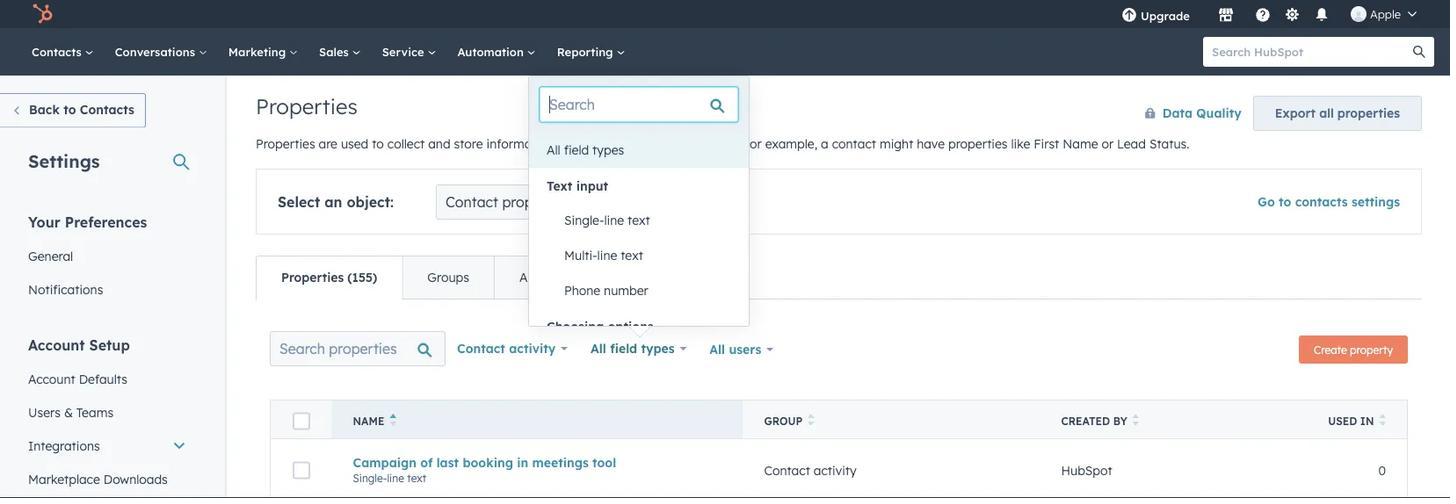 Task type: locate. For each thing, give the bounding box(es) containing it.
1 horizontal spatial single-
[[564, 213, 604, 228]]

press to sort. element
[[808, 414, 815, 429], [1133, 414, 1139, 429], [1380, 414, 1386, 429]]

0 horizontal spatial name
[[353, 415, 384, 428]]

contact activity
[[457, 341, 556, 356], [764, 463, 857, 478]]

properties for properties (155)
[[281, 270, 344, 285]]

text
[[628, 213, 650, 228], [621, 248, 643, 263], [407, 472, 427, 485]]

text up '(0)' on the bottom left of the page
[[621, 248, 643, 263]]

1 vertical spatial search search field
[[270, 331, 446, 367]]

contact for "contact activity" popup button
[[457, 341, 505, 356]]

1 vertical spatial field
[[610, 341, 637, 356]]

1 horizontal spatial properties
[[948, 136, 1008, 152]]

your
[[596, 136, 622, 152]]

1 vertical spatial to
[[372, 136, 384, 152]]

field inside popup button
[[610, 341, 637, 356]]

0 vertical spatial line
[[604, 213, 624, 228]]

notifications
[[28, 282, 103, 297]]

line up archived properties (0)
[[597, 248, 617, 263]]

press to sort. image right by
[[1133, 414, 1139, 426]]

properties for properties
[[256, 93, 358, 120]]

in right booking
[[517, 455, 528, 470]]

1 horizontal spatial activity
[[814, 463, 857, 478]]

all left users
[[710, 342, 725, 357]]

settings link
[[1282, 5, 1304, 23]]

press to sort. image right the in
[[1380, 414, 1386, 426]]

2 horizontal spatial press to sort. image
[[1380, 414, 1386, 426]]

press to sort. element inside created by button
[[1133, 414, 1139, 429]]

name left ascending sort. press to sort descending. element
[[353, 415, 384, 428]]

1 horizontal spatial press to sort. image
[[1133, 414, 1139, 426]]

account up account defaults
[[28, 336, 85, 354]]

line down campaign at the bottom
[[387, 472, 404, 485]]

store
[[454, 136, 483, 152]]

Search search field
[[540, 87, 738, 122], [270, 331, 446, 367]]

contacts down hubspot link
[[32, 44, 85, 59]]

account
[[28, 336, 85, 354], [28, 371, 75, 387]]

in right 'records'
[[672, 136, 682, 152]]

press to sort. image right group on the right bottom of page
[[808, 414, 815, 426]]

1 vertical spatial single-
[[353, 472, 387, 485]]

activity
[[509, 341, 556, 356], [814, 463, 857, 478]]

0 horizontal spatial all
[[547, 142, 561, 158]]

archived properties (0) link
[[494, 257, 677, 299]]

contact
[[832, 136, 876, 152]]

name left or
[[1063, 136, 1098, 152]]

all
[[1319, 105, 1334, 121]]

properties left input
[[502, 193, 570, 211]]

1 vertical spatial account
[[28, 371, 75, 387]]

select
[[278, 193, 320, 211]]

press to sort. element right the in
[[1380, 414, 1386, 429]]

1 vertical spatial activity
[[814, 463, 857, 478]]

contact down store
[[446, 193, 498, 211]]

your preferences element
[[18, 212, 197, 306]]

line inside campaign of last booking in meetings tool single-line text
[[387, 472, 404, 485]]

used
[[1328, 415, 1357, 428]]

to right go
[[1279, 194, 1292, 210]]

0 vertical spatial activity
[[509, 341, 556, 356]]

2 press to sort. image from the left
[[1133, 414, 1139, 426]]

0 vertical spatial single-
[[564, 213, 604, 228]]

text input
[[547, 178, 608, 194]]

all
[[547, 142, 561, 158], [591, 341, 606, 356], [710, 342, 725, 357]]

automation
[[457, 44, 527, 59]]

account defaults link
[[18, 363, 197, 396]]

integrations button
[[18, 429, 197, 463]]

types right about
[[592, 142, 624, 158]]

all field types down options
[[591, 341, 675, 356]]

all inside popup button
[[710, 342, 725, 357]]

0 vertical spatial properties
[[1338, 105, 1400, 121]]

press to sort. image inside group button
[[808, 414, 815, 426]]

0 vertical spatial all field types
[[547, 142, 624, 158]]

0 vertical spatial contact activity
[[457, 341, 556, 356]]

0 horizontal spatial in
[[517, 455, 528, 470]]

0 horizontal spatial activity
[[509, 341, 556, 356]]

types down options
[[641, 341, 675, 356]]

3 press to sort. element from the left
[[1380, 414, 1386, 429]]

lead
[[1117, 136, 1146, 152]]

line for single-
[[604, 213, 624, 228]]

like
[[1011, 136, 1030, 152]]

1 horizontal spatial press to sort. element
[[1133, 414, 1139, 429]]

single- inside campaign of last booking in meetings tool single-line text
[[353, 472, 387, 485]]

2 vertical spatial contact
[[764, 463, 810, 478]]

0 horizontal spatial press to sort. element
[[808, 414, 815, 429]]

account for account setup
[[28, 336, 85, 354]]

properties left (155)
[[281, 270, 344, 285]]

field down options
[[610, 341, 637, 356]]

search button
[[1405, 37, 1435, 67]]

properties left are
[[256, 136, 315, 152]]

users
[[28, 405, 61, 420]]

settings image
[[1285, 7, 1300, 23]]

export all properties
[[1275, 105, 1400, 121]]

all field types button
[[529, 133, 749, 168]]

1 vertical spatial line
[[597, 248, 617, 263]]

search search field down (155)
[[270, 331, 446, 367]]

press to sort. element inside used in button
[[1380, 414, 1386, 429]]

press to sort. element right group on the right bottom of page
[[808, 414, 815, 429]]

meetings
[[532, 455, 589, 470]]

help button
[[1248, 0, 1278, 28]]

information
[[487, 136, 554, 152]]

input
[[576, 178, 608, 194]]

types inside popup button
[[641, 341, 675, 356]]

0 horizontal spatial single-
[[353, 472, 387, 485]]

1 press to sort. image from the left
[[808, 414, 815, 426]]

contact inside "popup button"
[[446, 193, 498, 211]]

2 account from the top
[[28, 371, 75, 387]]

1 press to sort. element from the left
[[808, 414, 815, 429]]

single- down 'text input'
[[564, 213, 604, 228]]

types
[[592, 142, 624, 158], [641, 341, 675, 356]]

0 vertical spatial contacts
[[32, 44, 85, 59]]

1 horizontal spatial name
[[1063, 136, 1098, 152]]

contact activity inside popup button
[[457, 341, 556, 356]]

and
[[428, 136, 451, 152]]

contact down group on the right bottom of page
[[764, 463, 810, 478]]

2 horizontal spatial all
[[710, 342, 725, 357]]

sales
[[319, 44, 352, 59]]

marketplaces image
[[1218, 8, 1234, 24]]

to right back
[[63, 102, 76, 117]]

text for multi-line text
[[621, 248, 643, 263]]

contact activity down choosing at the bottom of the page
[[457, 341, 556, 356]]

single-
[[564, 213, 604, 228], [353, 472, 387, 485]]

contact
[[446, 193, 498, 211], [457, 341, 505, 356], [764, 463, 810, 478]]

hubspot
[[1061, 463, 1113, 478]]

(0)
[[636, 270, 652, 285]]

2 horizontal spatial to
[[1279, 194, 1292, 210]]

0 vertical spatial in
[[672, 136, 682, 152]]

contact properties button
[[436, 185, 658, 220]]

1 horizontal spatial types
[[641, 341, 675, 356]]

2 press to sort. element from the left
[[1133, 414, 1139, 429]]

2 vertical spatial properties
[[502, 193, 570, 211]]

press to sort. element right by
[[1133, 414, 1139, 429]]

data quality button
[[1127, 96, 1243, 131]]

object:
[[347, 193, 394, 211]]

properties up are
[[256, 93, 358, 120]]

activity down choosing at the bottom of the page
[[509, 341, 556, 356]]

choosing options button
[[529, 312, 749, 341]]

menu
[[1109, 0, 1429, 28]]

2 horizontal spatial press to sort. element
[[1380, 414, 1386, 429]]

about
[[558, 136, 592, 152]]

0 vertical spatial search search field
[[540, 87, 738, 122]]

groups
[[427, 270, 469, 285]]

notifications link
[[18, 273, 197, 306]]

2 vertical spatial line
[[387, 472, 404, 485]]

line
[[604, 213, 624, 228], [597, 248, 617, 263], [387, 472, 404, 485]]

all users button
[[698, 331, 785, 368]]

1 horizontal spatial field
[[610, 341, 637, 356]]

go to contacts settings
[[1258, 194, 1400, 210]]

number
[[604, 283, 649, 298]]

properties right all
[[1338, 105, 1400, 121]]

in inside campaign of last booking in meetings tool single-line text
[[517, 455, 528, 470]]

first
[[1034, 136, 1059, 152]]

0 vertical spatial field
[[564, 142, 589, 158]]

conversations
[[115, 44, 198, 59]]

1 vertical spatial types
[[641, 341, 675, 356]]

2 vertical spatial to
[[1279, 194, 1292, 210]]

collect
[[387, 136, 425, 152]]

are
[[319, 136, 338, 152]]

all inside popup button
[[591, 341, 606, 356]]

press to sort. image inside created by button
[[1133, 414, 1139, 426]]

back to contacts link
[[0, 93, 146, 128]]

search search field up 'records'
[[540, 87, 738, 122]]

1 horizontal spatial all
[[591, 341, 606, 356]]

1 vertical spatial name
[[353, 415, 384, 428]]

1 vertical spatial text
[[621, 248, 643, 263]]

all for all field types popup button on the left
[[591, 341, 606, 356]]

contact properties
[[446, 193, 570, 211]]

to
[[63, 102, 76, 117], [372, 136, 384, 152], [1279, 194, 1292, 210]]

1 vertical spatial in
[[517, 455, 528, 470]]

0 vertical spatial contact
[[446, 193, 498, 211]]

text inside campaign of last booking in meetings tool single-line text
[[407, 472, 427, 485]]

properties
[[1338, 105, 1400, 121], [948, 136, 1008, 152], [502, 193, 570, 211]]

choosing options
[[547, 319, 654, 334]]

status.
[[1150, 136, 1190, 152]]

properties
[[256, 93, 358, 120], [256, 136, 315, 152], [281, 270, 344, 285], [573, 270, 633, 285]]

multi-line text
[[564, 248, 643, 263]]

1 vertical spatial contact activity
[[764, 463, 857, 478]]

service link
[[372, 28, 447, 76]]

campaign of last booking in meetings tool button
[[353, 455, 722, 470]]

0 vertical spatial to
[[63, 102, 76, 117]]

0 horizontal spatial types
[[592, 142, 624, 158]]

to for back
[[63, 102, 76, 117]]

0 vertical spatial text
[[628, 213, 650, 228]]

text down of on the left
[[407, 472, 427, 485]]

created by button
[[1040, 400, 1302, 439]]

press to sort. image
[[808, 414, 815, 426], [1133, 414, 1139, 426], [1380, 414, 1386, 426]]

0 horizontal spatial press to sort. image
[[808, 414, 815, 426]]

press to sort. image inside used in button
[[1380, 414, 1386, 426]]

properties left like on the right of page
[[948, 136, 1008, 152]]

1 vertical spatial contacts
[[80, 102, 134, 117]]

create property
[[1314, 343, 1393, 356]]

press to sort. element inside group button
[[808, 414, 815, 429]]

contact down 'groups' link
[[457, 341, 505, 356]]

activity down group button in the right of the page
[[814, 463, 857, 478]]

created
[[1061, 415, 1110, 428]]

go to contacts settings button
[[1258, 194, 1400, 210]]

last
[[437, 455, 459, 470]]

contact inside popup button
[[457, 341, 505, 356]]

2 vertical spatial text
[[407, 472, 427, 485]]

to right the used
[[372, 136, 384, 152]]

0 horizontal spatial field
[[564, 142, 589, 158]]

search image
[[1413, 46, 1426, 58]]

account for account defaults
[[28, 371, 75, 387]]

tab panel
[[256, 299, 1422, 498]]

press to sort. element for created by
[[1133, 414, 1139, 429]]

list box
[[529, 133, 749, 498]]

2 horizontal spatial properties
[[1338, 105, 1400, 121]]

contact activity button
[[446, 331, 579, 367]]

all field types up input
[[547, 142, 624, 158]]

properties inside button
[[1338, 105, 1400, 121]]

0 vertical spatial account
[[28, 336, 85, 354]]

an
[[324, 193, 342, 211]]

in
[[672, 136, 682, 152], [517, 455, 528, 470]]

your
[[28, 213, 60, 231]]

1 vertical spatial all field types
[[591, 341, 675, 356]]

quality
[[1197, 105, 1242, 121]]

account up users
[[28, 371, 75, 387]]

all up text
[[547, 142, 561, 158]]

text down text input button at the top of the page
[[628, 213, 650, 228]]

field left your
[[564, 142, 589, 158]]

line up multi-line text on the left of page
[[604, 213, 624, 228]]

all down choosing options
[[591, 341, 606, 356]]

contacts right back
[[80, 102, 134, 117]]

0 horizontal spatial to
[[63, 102, 76, 117]]

ascending sort. press to sort descending. element
[[390, 414, 396, 429]]

upgrade image
[[1121, 8, 1137, 24]]

hubspot.
[[685, 136, 739, 152]]

1 vertical spatial contact
[[457, 341, 505, 356]]

tab list containing properties (155)
[[256, 256, 678, 300]]

0 vertical spatial types
[[592, 142, 624, 158]]

reporting
[[557, 44, 617, 59]]

create
[[1314, 343, 1347, 356]]

automation link
[[447, 28, 546, 76]]

0 horizontal spatial properties
[[502, 193, 570, 211]]

all for the all users popup button
[[710, 342, 725, 357]]

0 horizontal spatial contact activity
[[457, 341, 556, 356]]

3 press to sort. image from the left
[[1380, 414, 1386, 426]]

contact activity down group on the right bottom of page
[[764, 463, 857, 478]]

tab list
[[256, 256, 678, 300]]

single- down campaign at the bottom
[[353, 472, 387, 485]]

1 account from the top
[[28, 336, 85, 354]]



Task type: vqa. For each thing, say whether or not it's contained in the screenshot.
information on the left of the page
yes



Task type: describe. For each thing, give the bounding box(es) containing it.
marketplace
[[28, 472, 100, 487]]

settings
[[1352, 194, 1400, 210]]

1 horizontal spatial search search field
[[540, 87, 738, 122]]

properties (155)
[[281, 270, 377, 285]]

or
[[1102, 136, 1114, 152]]

in
[[1361, 415, 1374, 428]]

account setup element
[[18, 335, 197, 498]]

back to contacts
[[29, 102, 134, 117]]

line for multi-
[[597, 248, 617, 263]]

multi-
[[564, 248, 597, 263]]

types inside button
[[592, 142, 624, 158]]

name button
[[332, 400, 743, 439]]

marketplace downloads
[[28, 472, 168, 487]]

setup
[[89, 336, 130, 354]]

1 horizontal spatial contact activity
[[764, 463, 857, 478]]

all users
[[710, 342, 761, 357]]

created by
[[1061, 415, 1127, 428]]

0 horizontal spatial search search field
[[270, 331, 446, 367]]

hubspot link
[[21, 4, 66, 25]]

0
[[1379, 463, 1386, 478]]

help image
[[1255, 8, 1271, 24]]

contacts inside 'contacts' link
[[32, 44, 85, 59]]

press to sort. image for used in
[[1380, 414, 1386, 426]]

&
[[64, 405, 73, 420]]

account setup
[[28, 336, 130, 354]]

groups link
[[402, 257, 494, 299]]

contacts
[[1295, 194, 1348, 210]]

phone number
[[564, 283, 649, 298]]

press to sort. element for group
[[808, 414, 815, 429]]

multi-line text button
[[547, 238, 749, 273]]

group
[[764, 415, 803, 428]]

might
[[880, 136, 914, 152]]

text input button
[[529, 171, 749, 201]]

all inside button
[[547, 142, 561, 158]]

bob builder image
[[1351, 6, 1367, 22]]

marketing
[[228, 44, 289, 59]]

text
[[547, 178, 573, 194]]

export all properties button
[[1253, 96, 1422, 131]]

properties for properties are used to collect and store information about your records in hubspot. for example, a contact might have properties like first name or lead status.
[[256, 136, 315, 152]]

marketplaces button
[[1208, 0, 1245, 28]]

archived
[[519, 270, 570, 285]]

reporting link
[[546, 28, 636, 76]]

users & teams link
[[18, 396, 197, 429]]

downloads
[[103, 472, 168, 487]]

settings
[[28, 150, 100, 172]]

account defaults
[[28, 371, 127, 387]]

contacts inside back to contacts link
[[80, 102, 134, 117]]

to for go
[[1279, 194, 1292, 210]]

1 vertical spatial properties
[[948, 136, 1008, 152]]

property
[[1350, 343, 1393, 356]]

phone
[[564, 283, 601, 298]]

options
[[608, 319, 654, 334]]

choosing
[[547, 319, 604, 334]]

tab panel containing contact activity
[[256, 299, 1422, 498]]

all field types button
[[579, 331, 698, 367]]

booking
[[463, 455, 513, 470]]

apple
[[1370, 7, 1401, 21]]

single-line text
[[564, 213, 650, 228]]

conversations link
[[104, 28, 218, 76]]

back
[[29, 102, 60, 117]]

all field types inside popup button
[[591, 341, 675, 356]]

used
[[341, 136, 369, 152]]

general link
[[18, 240, 197, 273]]

preferences
[[65, 213, 147, 231]]

sales link
[[309, 28, 372, 76]]

properties (155) link
[[257, 257, 402, 299]]

field inside button
[[564, 142, 589, 158]]

properties inside "popup button"
[[502, 193, 570, 211]]

press to sort. element for used in
[[1380, 414, 1386, 429]]

all field types inside button
[[547, 142, 624, 158]]

name inside button
[[353, 415, 384, 428]]

phone number button
[[547, 273, 749, 309]]

single- inside single-line text button
[[564, 213, 604, 228]]

example,
[[765, 136, 818, 152]]

activity inside "contact activity" popup button
[[509, 341, 556, 356]]

a
[[821, 136, 829, 152]]

properties down multi-line text on the left of page
[[573, 270, 633, 285]]

your preferences
[[28, 213, 147, 231]]

text for single-line text
[[628, 213, 650, 228]]

tool
[[592, 455, 616, 470]]

export
[[1275, 105, 1316, 121]]

1 horizontal spatial in
[[672, 136, 682, 152]]

press to sort. image for group
[[808, 414, 815, 426]]

notifications image
[[1314, 8, 1330, 24]]

contacts link
[[21, 28, 104, 76]]

0 vertical spatial name
[[1063, 136, 1098, 152]]

service
[[382, 44, 428, 59]]

menu containing apple
[[1109, 0, 1429, 28]]

1 horizontal spatial to
[[372, 136, 384, 152]]

integrations
[[28, 438, 100, 454]]

list box containing all field types
[[529, 133, 749, 498]]

marketplace downloads link
[[18, 463, 197, 496]]

ascending sort. press to sort descending. image
[[390, 414, 396, 426]]

for
[[743, 136, 762, 152]]

by
[[1113, 415, 1127, 428]]

users & teams
[[28, 405, 113, 420]]

archived properties (0)
[[519, 270, 652, 285]]

group button
[[743, 400, 1040, 439]]

Search HubSpot search field
[[1203, 37, 1419, 67]]

used in button
[[1302, 400, 1408, 439]]

single-line text button
[[547, 203, 749, 238]]

hubspot image
[[32, 4, 53, 25]]

apple button
[[1340, 0, 1427, 28]]

general
[[28, 248, 73, 264]]

data
[[1163, 105, 1193, 121]]

contact for contact properties "popup button"
[[446, 193, 498, 211]]

press to sort. image for created by
[[1133, 414, 1139, 426]]

campaign
[[353, 455, 417, 470]]

go
[[1258, 194, 1275, 210]]

of
[[420, 455, 433, 470]]

campaign of last booking in meetings tool single-line text
[[353, 455, 616, 485]]



